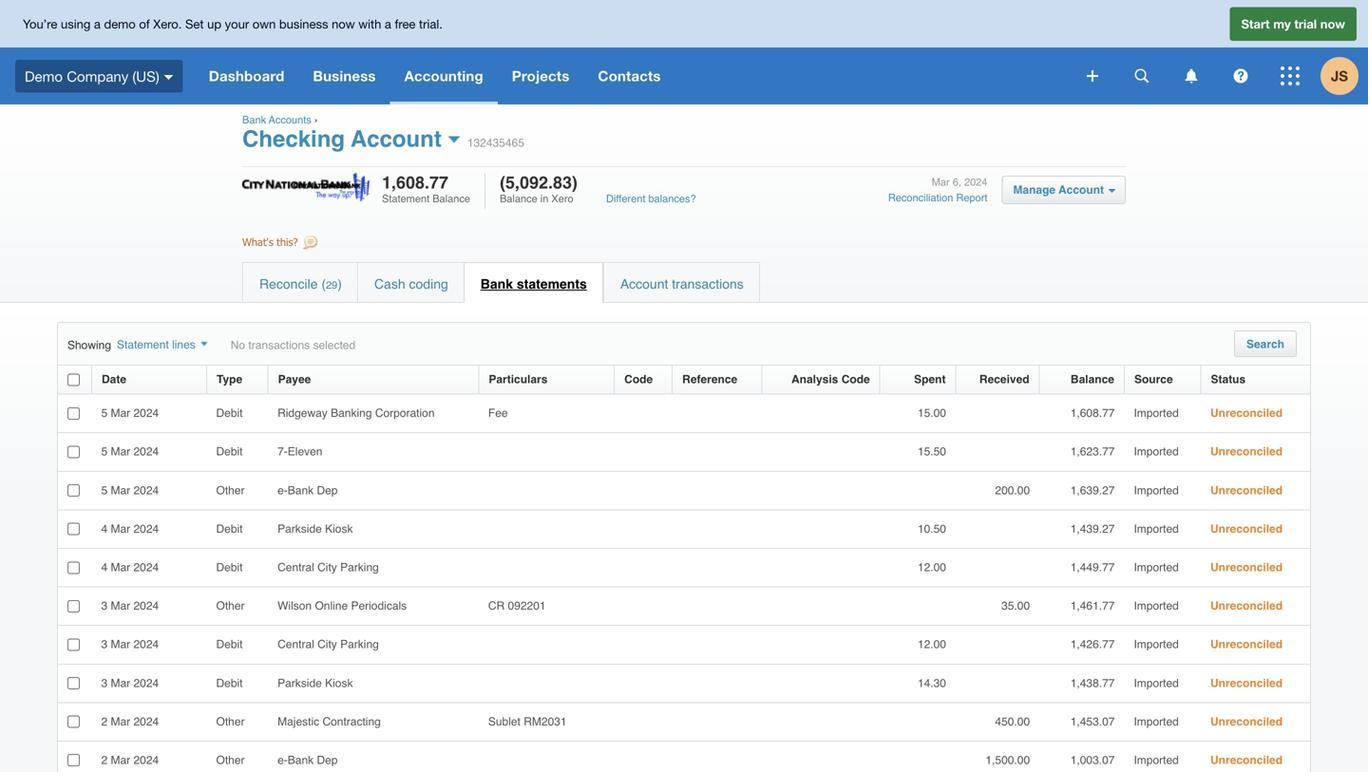 Task type: describe. For each thing, give the bounding box(es) containing it.
trial.
[[419, 16, 443, 31]]

0 horizontal spatial svg image
[[1135, 69, 1149, 83]]

2 mar 2024 for e-bank dep
[[101, 754, 159, 767]]

reconciliation
[[888, 192, 953, 204]]

imported for 1,623.77
[[1134, 445, 1179, 459]]

)
[[338, 276, 342, 292]]

ridgeway
[[278, 407, 328, 420]]

unreconciled for 1,438.77
[[1211, 677, 1283, 690]]

selected
[[313, 339, 355, 352]]

type
[[217, 373, 242, 386]]

projects button
[[498, 48, 584, 105]]

account transactions link
[[604, 263, 760, 302]]

12.00 for 1,426.77
[[918, 638, 946, 651]]

contracting
[[323, 715, 381, 729]]

contacts button
[[584, 48, 675, 105]]

online
[[315, 600, 348, 613]]

5 mar 2024 for ridgeway banking corporation
[[101, 407, 159, 420]]

lines
[[172, 338, 195, 352]]

other for 450.00
[[216, 715, 245, 729]]

bank accounts ›
[[242, 114, 321, 126]]

1 vertical spatial statement
[[117, 338, 169, 352]]

2024 for 1,623.77
[[134, 445, 159, 459]]

1,608.77 statement balance
[[382, 173, 470, 205]]

city for 3 mar 2024
[[317, 638, 337, 651]]

2 a from the left
[[385, 16, 391, 31]]

15.50
[[918, 445, 946, 459]]

2024 for 1,461.77
[[134, 600, 159, 613]]

bank statements link
[[464, 263, 602, 302]]

projects
[[512, 67, 570, 85]]

different balances?
[[606, 193, 696, 205]]

majestic
[[278, 715, 319, 729]]

1,461.77
[[1071, 600, 1115, 613]]

(5,092.83) balance in xero
[[500, 173, 578, 205]]

parking for 4 mar 2024
[[340, 561, 379, 574]]

debit for 1,608.77
[[216, 407, 243, 420]]

1 a from the left
[[94, 16, 101, 31]]

4 mar 2024 for central city parking
[[101, 561, 159, 574]]

accounting button
[[390, 48, 498, 105]]

092201
[[508, 600, 546, 613]]

business button
[[299, 48, 390, 105]]

account inside account transactions link
[[620, 276, 668, 292]]

cash
[[374, 276, 405, 292]]

xero.
[[153, 16, 182, 31]]

2024 for 1,426.77
[[134, 638, 159, 651]]

2024 for 1,439.27
[[134, 522, 159, 536]]

parkside kiosk for 3 mar 2024
[[278, 677, 353, 690]]

4 mar 2024 for parkside kiosk
[[101, 522, 159, 536]]

7-
[[278, 445, 288, 459]]

reference
[[682, 373, 738, 386]]

2 now from the left
[[1320, 16, 1345, 31]]

manage
[[1013, 183, 1056, 197]]

2024 for 1,449.77
[[134, 561, 159, 574]]

search link
[[1234, 331, 1297, 357]]

debit for 1,449.77
[[216, 561, 243, 574]]

own
[[253, 16, 276, 31]]

5 for e-bank dep
[[101, 484, 108, 497]]

kiosk for 4 mar 2024
[[325, 522, 353, 536]]

2 mar 2024 for majestic contracting
[[101, 715, 159, 729]]

showing
[[67, 339, 111, 352]]

checking account
[[242, 126, 442, 152]]

200.00
[[995, 484, 1030, 497]]

central city parking for 4 mar 2024
[[278, 561, 379, 574]]

unreconciled for 1,439.27
[[1211, 522, 1283, 536]]

source
[[1134, 373, 1173, 386]]

5 for 7-eleven
[[101, 445, 108, 459]]

1 horizontal spatial svg image
[[1087, 70, 1098, 82]]

you're using a demo of xero. set up your own business now with a free trial.
[[23, 16, 443, 31]]

trial
[[1294, 16, 1317, 31]]

imported for 1,453.07
[[1134, 715, 1179, 729]]

mar for 1,449.77
[[111, 561, 130, 574]]

banner containing dashboard
[[0, 0, 1368, 105]]

e-bank dep for 5 mar 2024
[[278, 484, 338, 497]]

2 horizontal spatial balance
[[1071, 373, 1114, 386]]

1,608.77 for 1,608.77 statement balance
[[382, 173, 449, 192]]

company
[[67, 68, 128, 84]]

mar for 1,003.07
[[111, 754, 130, 767]]

parkside kiosk for 4 mar 2024
[[278, 522, 353, 536]]

ridgeway banking corporation
[[278, 407, 435, 420]]

analysis
[[791, 373, 838, 386]]

bank left accounts
[[242, 114, 266, 126]]

accounts
[[269, 114, 311, 126]]

sublet
[[488, 715, 521, 729]]

1,639.27
[[1071, 484, 1115, 497]]

start
[[1241, 16, 1270, 31]]

other for 1,500.00
[[216, 754, 245, 767]]

spent
[[914, 373, 946, 386]]

date
[[102, 373, 126, 386]]

5 mar 2024 for e-bank dep
[[101, 484, 159, 497]]

central for 4 mar 2024
[[278, 561, 314, 574]]

parkside for 4 mar 2024
[[278, 522, 322, 536]]

132435465
[[467, 136, 524, 150]]

reconcile ( 29 )
[[259, 276, 342, 292]]

other for 35.00
[[216, 600, 245, 613]]

imported for 1,608.77
[[1134, 407, 1179, 420]]

balances?
[[648, 193, 696, 205]]

statement lines
[[117, 338, 195, 352]]

js button
[[1321, 48, 1368, 105]]

demo company (us)
[[25, 68, 159, 84]]

mar inside mar 6, 2024 reconciliation report
[[932, 176, 950, 188]]

report
[[956, 192, 988, 204]]

e- for 2 mar 2024
[[278, 754, 288, 767]]

business
[[313, 67, 376, 85]]

using
[[61, 16, 91, 31]]

my
[[1273, 16, 1291, 31]]

no
[[231, 339, 245, 352]]

›
[[314, 114, 318, 126]]

search
[[1247, 338, 1285, 351]]

1,453.07
[[1071, 715, 1115, 729]]

1,426.77
[[1071, 638, 1115, 651]]

free
[[395, 16, 416, 31]]

5 mar 2024 for 7-eleven
[[101, 445, 159, 459]]

e- for 5 mar 2024
[[278, 484, 288, 497]]

cr
[[488, 600, 505, 613]]

debit for 1,623.77
[[216, 445, 243, 459]]

e-bank dep for 2 mar 2024
[[278, 754, 338, 767]]

7-eleven
[[278, 445, 323, 459]]

unreconciled for 1,461.77
[[1211, 600, 1283, 613]]

imported for 1,439.27
[[1134, 522, 1179, 536]]

particulars
[[489, 373, 548, 386]]

parkside for 3 mar 2024
[[278, 677, 322, 690]]

banking
[[331, 407, 372, 420]]

3 mar 2024 for wilson online periodicals
[[101, 600, 159, 613]]

your
[[225, 16, 249, 31]]

status
[[1211, 373, 1246, 386]]

(us)
[[132, 68, 159, 84]]

29
[[326, 279, 338, 291]]

unreconciled for 1,623.77
[[1211, 445, 1283, 459]]

2 horizontal spatial svg image
[[1281, 67, 1300, 86]]

mar 6, 2024 reconciliation report
[[888, 176, 988, 204]]

balance inside (5,092.83) balance in xero
[[500, 193, 538, 205]]

450.00
[[995, 715, 1030, 729]]

6,
[[953, 176, 961, 188]]

eleven
[[288, 445, 323, 459]]

1,449.77
[[1071, 561, 1115, 574]]

cash coding
[[374, 276, 448, 292]]

in
[[540, 193, 549, 205]]

this?
[[277, 236, 298, 248]]



Task type: vqa. For each thing, say whether or not it's contained in the screenshot.
bottom details
no



Task type: locate. For each thing, give the bounding box(es) containing it.
0 vertical spatial 12.00
[[918, 561, 946, 574]]

bank down majestic
[[288, 754, 314, 767]]

now right trial
[[1320, 16, 1345, 31]]

0 horizontal spatial balance
[[433, 193, 470, 205]]

4 imported from the top
[[1134, 522, 1179, 536]]

other for 200.00
[[216, 484, 245, 497]]

parking for 3 mar 2024
[[340, 638, 379, 651]]

1 city from the top
[[317, 561, 337, 574]]

6 imported from the top
[[1134, 600, 1179, 613]]

1 vertical spatial e-bank dep
[[278, 754, 338, 767]]

imported for 1,639.27
[[1134, 484, 1179, 497]]

1 vertical spatial parkside
[[278, 677, 322, 690]]

2024 for 1,639.27
[[134, 484, 159, 497]]

imported right 1,623.77
[[1134, 445, 1179, 459]]

transactions down balances?
[[672, 276, 744, 292]]

0 vertical spatial e-
[[278, 484, 288, 497]]

12.00 down 10.50
[[918, 561, 946, 574]]

1 debit from the top
[[216, 407, 243, 420]]

1 vertical spatial city
[[317, 638, 337, 651]]

0 vertical spatial 4 mar 2024
[[101, 522, 159, 536]]

central city parking down online
[[278, 638, 379, 651]]

contacts
[[598, 67, 661, 85]]

3 5 mar 2024 from the top
[[101, 484, 159, 497]]

2 4 mar 2024 from the top
[[101, 561, 159, 574]]

payee
[[278, 373, 311, 386]]

city for 4 mar 2024
[[317, 561, 337, 574]]

3 mar 2024 for central city parking
[[101, 638, 159, 651]]

3 3 from the top
[[101, 677, 108, 690]]

transactions for no
[[248, 339, 310, 352]]

bank accounts link
[[242, 114, 311, 126]]

2 5 from the top
[[101, 445, 108, 459]]

1 vertical spatial 2 mar 2024
[[101, 754, 159, 767]]

1 12.00 from the top
[[918, 561, 946, 574]]

dashboard
[[209, 67, 284, 85]]

0 vertical spatial 3
[[101, 600, 108, 613]]

svg image inside demo company (us) popup button
[[164, 75, 174, 80]]

fee
[[488, 407, 508, 420]]

2 dep from the top
[[317, 754, 338, 767]]

5 debit from the top
[[216, 638, 243, 651]]

1 code from the left
[[624, 373, 653, 386]]

e-bank dep down eleven
[[278, 484, 338, 497]]

kiosk up wilson online periodicals
[[325, 522, 353, 536]]

2 parking from the top
[[340, 638, 379, 651]]

2 debit from the top
[[216, 445, 243, 459]]

balance left source
[[1071, 373, 1114, 386]]

1 horizontal spatial svg image
[[1234, 69, 1248, 83]]

1 vertical spatial 12.00
[[918, 638, 946, 651]]

bank left statements
[[481, 276, 513, 292]]

0 horizontal spatial a
[[94, 16, 101, 31]]

8 unreconciled from the top
[[1211, 677, 1283, 690]]

imported for 1,003.07
[[1134, 754, 1179, 767]]

3 for parkside kiosk
[[101, 677, 108, 690]]

4 unreconciled from the top
[[1211, 522, 1283, 536]]

code right analysis
[[842, 373, 870, 386]]

central up wilson
[[278, 561, 314, 574]]

1 vertical spatial central city parking
[[278, 638, 379, 651]]

1 e- from the top
[[278, 484, 288, 497]]

city
[[317, 561, 337, 574], [317, 638, 337, 651]]

0 horizontal spatial 1,608.77
[[382, 173, 449, 192]]

mar for 1,623.77
[[111, 445, 130, 459]]

8 imported from the top
[[1134, 677, 1179, 690]]

now
[[332, 16, 355, 31], [1320, 16, 1345, 31]]

2024 for 1,438.77
[[134, 677, 159, 690]]

12.00 up 14.30
[[918, 638, 946, 651]]

1 vertical spatial parking
[[340, 638, 379, 651]]

1 horizontal spatial transactions
[[672, 276, 744, 292]]

7 imported from the top
[[1134, 638, 1179, 651]]

2 city from the top
[[317, 638, 337, 651]]

0 vertical spatial city
[[317, 561, 337, 574]]

1 vertical spatial 5
[[101, 445, 108, 459]]

3 5 from the top
[[101, 484, 108, 497]]

different balances? link
[[606, 192, 696, 206]]

0 vertical spatial statement
[[382, 193, 430, 205]]

(5,092.83)
[[500, 173, 578, 192]]

parkside kiosk down eleven
[[278, 522, 353, 536]]

start my trial now
[[1241, 16, 1345, 31]]

0 horizontal spatial code
[[624, 373, 653, 386]]

rm2031
[[524, 715, 567, 729]]

2 e- from the top
[[278, 754, 288, 767]]

None checkbox
[[67, 374, 80, 386], [67, 408, 80, 420], [67, 446, 80, 458], [67, 485, 80, 497], [67, 639, 80, 651], [67, 678, 80, 690], [67, 374, 80, 386], [67, 408, 80, 420], [67, 446, 80, 458], [67, 485, 80, 497], [67, 639, 80, 651], [67, 678, 80, 690]]

city up online
[[317, 561, 337, 574]]

1 other from the top
[[216, 484, 245, 497]]

4 for parkside kiosk
[[101, 522, 108, 536]]

5 imported from the top
[[1134, 561, 1179, 574]]

demo
[[25, 68, 63, 84]]

1 vertical spatial 3
[[101, 638, 108, 651]]

2 for majestic contracting
[[101, 715, 108, 729]]

dep down majestic contracting
[[317, 754, 338, 767]]

6 unreconciled from the top
[[1211, 600, 1283, 613]]

2024 inside mar 6, 2024 reconciliation report
[[964, 176, 988, 188]]

2 vertical spatial 3
[[101, 677, 108, 690]]

2024 for 1,453.07
[[134, 715, 159, 729]]

2 horizontal spatial svg image
[[1185, 69, 1198, 83]]

2 5 mar 2024 from the top
[[101, 445, 159, 459]]

0 vertical spatial e-bank dep
[[278, 484, 338, 497]]

imported right 1,003.07
[[1134, 754, 1179, 767]]

mar for 1,453.07
[[111, 715, 130, 729]]

reconciliation report link
[[888, 191, 988, 205]]

imported
[[1134, 407, 1179, 420], [1134, 445, 1179, 459], [1134, 484, 1179, 497], [1134, 522, 1179, 536], [1134, 561, 1179, 574], [1134, 600, 1179, 613], [1134, 638, 1179, 651], [1134, 677, 1179, 690], [1134, 715, 1179, 729], [1134, 754, 1179, 767]]

code
[[624, 373, 653, 386], [842, 373, 870, 386]]

parking down wilson online periodicals
[[340, 638, 379, 651]]

4 mar 2024
[[101, 522, 159, 536], [101, 561, 159, 574]]

unreconciled for 1,449.77
[[1211, 561, 1283, 574]]

2 unreconciled from the top
[[1211, 445, 1283, 459]]

mar for 1,639.27
[[111, 484, 130, 497]]

2 3 mar 2024 from the top
[[101, 638, 159, 651]]

0 vertical spatial parkside
[[278, 522, 322, 536]]

balance inside "1,608.77 statement balance"
[[433, 193, 470, 205]]

None checkbox
[[67, 523, 80, 536], [67, 562, 80, 574], [67, 600, 80, 613], [67, 716, 80, 728], [67, 755, 80, 767], [67, 523, 80, 536], [67, 562, 80, 574], [67, 600, 80, 613], [67, 716, 80, 728], [67, 755, 80, 767]]

1 horizontal spatial 1,608.77
[[1071, 407, 1115, 420]]

wilson
[[278, 600, 312, 613]]

2 code from the left
[[842, 373, 870, 386]]

1 horizontal spatial statement
[[382, 193, 430, 205]]

imported down source
[[1134, 407, 1179, 420]]

2 12.00 from the top
[[918, 638, 946, 651]]

15.00
[[918, 407, 946, 420]]

2
[[101, 715, 108, 729], [101, 754, 108, 767]]

1,003.07
[[1071, 754, 1115, 767]]

1,608.77 inside "1,608.77 statement balance"
[[382, 173, 449, 192]]

demo company (us) button
[[0, 48, 195, 105]]

1 now from the left
[[332, 16, 355, 31]]

2 kiosk from the top
[[325, 677, 353, 690]]

wilson online periodicals
[[278, 600, 407, 613]]

1 vertical spatial e-
[[278, 754, 288, 767]]

1 parkside from the top
[[278, 522, 322, 536]]

imported for 1,426.77
[[1134, 638, 1179, 651]]

1 horizontal spatial code
[[842, 373, 870, 386]]

up
[[207, 16, 221, 31]]

0 vertical spatial 2
[[101, 715, 108, 729]]

1 vertical spatial 4
[[101, 561, 108, 574]]

3 mar 2024 for parkside kiosk
[[101, 677, 159, 690]]

central city parking up online
[[278, 561, 379, 574]]

3 mar 2024
[[101, 600, 159, 613], [101, 638, 159, 651], [101, 677, 159, 690]]

1 4 mar 2024 from the top
[[101, 522, 159, 536]]

accounting
[[404, 67, 483, 85]]

1 central city parking from the top
[[278, 561, 379, 574]]

dep down eleven
[[317, 484, 338, 497]]

dep for 5 mar 2024
[[317, 484, 338, 497]]

1,439.27
[[1071, 522, 1115, 536]]

1 5 from the top
[[101, 407, 108, 420]]

3 other from the top
[[216, 715, 245, 729]]

1 vertical spatial parkside kiosk
[[278, 677, 353, 690]]

1 vertical spatial account
[[1059, 183, 1104, 197]]

a right using
[[94, 16, 101, 31]]

account for checking account
[[351, 126, 442, 152]]

2 2 mar 2024 from the top
[[101, 754, 159, 767]]

1 3 from the top
[[101, 600, 108, 613]]

svg image
[[1281, 67, 1300, 86], [1135, 69, 1149, 83], [1234, 69, 1248, 83]]

1 vertical spatial 3 mar 2024
[[101, 638, 159, 651]]

kiosk for 3 mar 2024
[[325, 677, 353, 690]]

1,608.77
[[382, 173, 449, 192], [1071, 407, 1115, 420]]

1 parkside kiosk from the top
[[278, 522, 353, 536]]

imported right 1,438.77
[[1134, 677, 1179, 690]]

unreconciled for 1,426.77
[[1211, 638, 1283, 651]]

2 imported from the top
[[1134, 445, 1179, 459]]

2 vertical spatial 3 mar 2024
[[101, 677, 159, 690]]

1 vertical spatial 2
[[101, 754, 108, 767]]

1 vertical spatial 1,608.77
[[1071, 407, 1115, 420]]

e-bank dep down majestic
[[278, 754, 338, 767]]

1 central from the top
[[278, 561, 314, 574]]

imported right 1,426.77
[[1134, 638, 1179, 651]]

1 horizontal spatial now
[[1320, 16, 1345, 31]]

different
[[606, 193, 646, 205]]

unreconciled for 1,453.07
[[1211, 715, 1283, 729]]

balance
[[433, 193, 470, 205], [500, 193, 538, 205], [1071, 373, 1114, 386]]

1,608.77 for 1,608.77
[[1071, 407, 1115, 420]]

what's this?
[[242, 236, 298, 248]]

1 2 from the top
[[101, 715, 108, 729]]

statements
[[517, 276, 587, 292]]

0 horizontal spatial account
[[351, 126, 442, 152]]

5
[[101, 407, 108, 420], [101, 445, 108, 459], [101, 484, 108, 497]]

parking up wilson online periodicals
[[340, 561, 379, 574]]

5 unreconciled from the top
[[1211, 561, 1283, 574]]

9 unreconciled from the top
[[1211, 715, 1283, 729]]

1 vertical spatial 5 mar 2024
[[101, 445, 159, 459]]

2 other from the top
[[216, 600, 245, 613]]

1 vertical spatial kiosk
[[325, 677, 353, 690]]

14.30
[[918, 677, 946, 690]]

code left reference
[[624, 373, 653, 386]]

0 vertical spatial 4
[[101, 522, 108, 536]]

0 vertical spatial central
[[278, 561, 314, 574]]

1 horizontal spatial balance
[[500, 193, 538, 205]]

imported right 1,453.07 at the bottom right
[[1134, 715, 1179, 729]]

1 4 from the top
[[101, 522, 108, 536]]

1 vertical spatial central
[[278, 638, 314, 651]]

account
[[351, 126, 442, 152], [1059, 183, 1104, 197], [620, 276, 668, 292]]

12.00
[[918, 561, 946, 574], [918, 638, 946, 651]]

2024 for 1,003.07
[[134, 754, 159, 767]]

central city parking for 3 mar 2024
[[278, 638, 379, 651]]

1 3 mar 2024 from the top
[[101, 600, 159, 613]]

0 vertical spatial kiosk
[[325, 522, 353, 536]]

transactions for account
[[672, 276, 744, 292]]

10 imported from the top
[[1134, 754, 1179, 767]]

statement up the cash coding link
[[382, 193, 430, 205]]

0 horizontal spatial transactions
[[248, 339, 310, 352]]

2 vertical spatial account
[[620, 276, 668, 292]]

imported right the 1,449.77
[[1134, 561, 1179, 574]]

received
[[980, 373, 1030, 386]]

1,623.77
[[1071, 445, 1115, 459]]

3 3 mar 2024 from the top
[[101, 677, 159, 690]]

svg image
[[1185, 69, 1198, 83], [1087, 70, 1098, 82], [164, 75, 174, 80]]

banner
[[0, 0, 1368, 105]]

2 parkside from the top
[[278, 677, 322, 690]]

2024 for 1,608.77
[[134, 407, 159, 420]]

unreconciled for 1,003.07
[[1211, 754, 1283, 767]]

city down online
[[317, 638, 337, 651]]

2 e-bank dep from the top
[[278, 754, 338, 767]]

2 2 from the top
[[101, 754, 108, 767]]

imported right 1,461.77
[[1134, 600, 1179, 613]]

1 vertical spatial transactions
[[248, 339, 310, 352]]

0 vertical spatial dep
[[317, 484, 338, 497]]

5 mar 2024
[[101, 407, 159, 420], [101, 445, 159, 459], [101, 484, 159, 497]]

set
[[185, 16, 204, 31]]

0 vertical spatial 3 mar 2024
[[101, 600, 159, 613]]

business
[[279, 16, 328, 31]]

1 e-bank dep from the top
[[278, 484, 338, 497]]

central down wilson
[[278, 638, 314, 651]]

no transactions selected
[[231, 339, 355, 352]]

1,500.00
[[986, 754, 1030, 767]]

2 for e-bank dep
[[101, 754, 108, 767]]

7 unreconciled from the top
[[1211, 638, 1283, 651]]

1 imported from the top
[[1134, 407, 1179, 420]]

1 5 mar 2024 from the top
[[101, 407, 159, 420]]

0 vertical spatial 2 mar 2024
[[101, 715, 159, 729]]

parkside down "7-eleven"
[[278, 522, 322, 536]]

mar for 1,439.27
[[111, 522, 130, 536]]

checking
[[242, 126, 345, 152]]

mar for 1,608.77
[[111, 407, 130, 420]]

dep for 2 mar 2024
[[317, 754, 338, 767]]

1 2 mar 2024 from the top
[[101, 715, 159, 729]]

3 for central city parking
[[101, 638, 108, 651]]

1 vertical spatial 4 mar 2024
[[101, 561, 159, 574]]

balance down (5,092.83)
[[500, 193, 538, 205]]

account for manage account
[[1059, 183, 1104, 197]]

0 horizontal spatial statement
[[117, 338, 169, 352]]

now left with
[[332, 16, 355, 31]]

2 central city parking from the top
[[278, 638, 379, 651]]

0 vertical spatial central city parking
[[278, 561, 379, 574]]

what's
[[242, 236, 273, 248]]

periodicals
[[351, 600, 407, 613]]

debit for 1,439.27
[[216, 522, 243, 536]]

debit for 1,426.77
[[216, 638, 243, 651]]

1 unreconciled from the top
[[1211, 407, 1283, 420]]

unreconciled for 1,608.77
[[1211, 407, 1283, 420]]

4 debit from the top
[[216, 561, 243, 574]]

mar for 1,426.77
[[111, 638, 130, 651]]

1 horizontal spatial account
[[620, 276, 668, 292]]

xero
[[551, 193, 574, 205]]

account up "1,608.77 statement balance"
[[351, 126, 442, 152]]

2 mar 2024
[[101, 715, 159, 729], [101, 754, 159, 767]]

2 central from the top
[[278, 638, 314, 651]]

3
[[101, 600, 108, 613], [101, 638, 108, 651], [101, 677, 108, 690]]

debit for 1,438.77
[[216, 677, 243, 690]]

statement left "lines"
[[117, 338, 169, 352]]

kiosk up majestic contracting
[[325, 677, 353, 690]]

1 parking from the top
[[340, 561, 379, 574]]

1 vertical spatial dep
[[317, 754, 338, 767]]

2 3 from the top
[[101, 638, 108, 651]]

4 other from the top
[[216, 754, 245, 767]]

e- down 7-
[[278, 484, 288, 497]]

0 vertical spatial 5
[[101, 407, 108, 420]]

statement inside "1,608.77 statement balance"
[[382, 193, 430, 205]]

parkside up majestic
[[278, 677, 322, 690]]

2 horizontal spatial account
[[1059, 183, 1104, 197]]

0 vertical spatial transactions
[[672, 276, 744, 292]]

imported for 1,461.77
[[1134, 600, 1179, 613]]

4 for central city parking
[[101, 561, 108, 574]]

9 imported from the top
[[1134, 715, 1179, 729]]

0 horizontal spatial svg image
[[164, 75, 174, 80]]

account transactions
[[620, 276, 744, 292]]

3 debit from the top
[[216, 522, 243, 536]]

5 for ridgeway banking corporation
[[101, 407, 108, 420]]

10 unreconciled from the top
[[1211, 754, 1283, 767]]

account down different balances? link
[[620, 276, 668, 292]]

mar for 1,461.77
[[111, 600, 130, 613]]

1 dep from the top
[[317, 484, 338, 497]]

unreconciled
[[1211, 407, 1283, 420], [1211, 445, 1283, 459], [1211, 484, 1283, 497], [1211, 522, 1283, 536], [1211, 561, 1283, 574], [1211, 600, 1283, 613], [1211, 638, 1283, 651], [1211, 677, 1283, 690], [1211, 715, 1283, 729], [1211, 754, 1283, 767]]

35.00
[[1002, 600, 1030, 613]]

a left free
[[385, 16, 391, 31]]

mar
[[932, 176, 950, 188], [111, 407, 130, 420], [111, 445, 130, 459], [111, 484, 130, 497], [111, 522, 130, 536], [111, 561, 130, 574], [111, 600, 130, 613], [111, 638, 130, 651], [111, 677, 130, 690], [111, 715, 130, 729], [111, 754, 130, 767]]

cash coding link
[[358, 263, 463, 302]]

0 vertical spatial 1,608.77
[[382, 173, 449, 192]]

e- down majestic
[[278, 754, 288, 767]]

1,608.77 down checking account
[[382, 173, 449, 192]]

corporation
[[375, 407, 435, 420]]

unreconciled for 1,639.27
[[1211, 484, 1283, 497]]

2 vertical spatial 5
[[101, 484, 108, 497]]

4
[[101, 522, 108, 536], [101, 561, 108, 574]]

0 vertical spatial 5 mar 2024
[[101, 407, 159, 420]]

3 imported from the top
[[1134, 484, 1179, 497]]

dep
[[317, 484, 338, 497], [317, 754, 338, 767]]

6 debit from the top
[[216, 677, 243, 690]]

1 horizontal spatial a
[[385, 16, 391, 31]]

imported right 1,639.27
[[1134, 484, 1179, 497]]

parkside kiosk up majestic contracting
[[278, 677, 353, 690]]

3 unreconciled from the top
[[1211, 484, 1283, 497]]

0 vertical spatial account
[[351, 126, 442, 152]]

0 vertical spatial parkside kiosk
[[278, 522, 353, 536]]

1 kiosk from the top
[[325, 522, 353, 536]]

imported for 1,449.77
[[1134, 561, 1179, 574]]

1,608.77 up 1,623.77
[[1071, 407, 1115, 420]]

mar for 1,438.77
[[111, 677, 130, 690]]

0 vertical spatial parking
[[340, 561, 379, 574]]

balance down '132435465'
[[433, 193, 470, 205]]

12.00 for 1,449.77
[[918, 561, 946, 574]]

2 4 from the top
[[101, 561, 108, 574]]

1,438.77
[[1071, 677, 1115, 690]]

parkside
[[278, 522, 322, 536], [278, 677, 322, 690]]

10.50
[[918, 522, 946, 536]]

bank down "7-eleven"
[[288, 484, 314, 497]]

other
[[216, 484, 245, 497], [216, 600, 245, 613], [216, 715, 245, 729], [216, 754, 245, 767]]

account right manage
[[1059, 183, 1104, 197]]

transactions up payee
[[248, 339, 310, 352]]

0 horizontal spatial now
[[332, 16, 355, 31]]

js
[[1331, 67, 1348, 85]]

2 vertical spatial 5 mar 2024
[[101, 484, 159, 497]]

parking
[[340, 561, 379, 574], [340, 638, 379, 651]]

imported right 1,439.27
[[1134, 522, 1179, 536]]

3 for wilson online periodicals
[[101, 600, 108, 613]]

you're
[[23, 16, 57, 31]]

imported for 1,438.77
[[1134, 677, 1179, 690]]

central for 3 mar 2024
[[278, 638, 314, 651]]

2 parkside kiosk from the top
[[278, 677, 353, 690]]

central
[[278, 561, 314, 574], [278, 638, 314, 651]]



